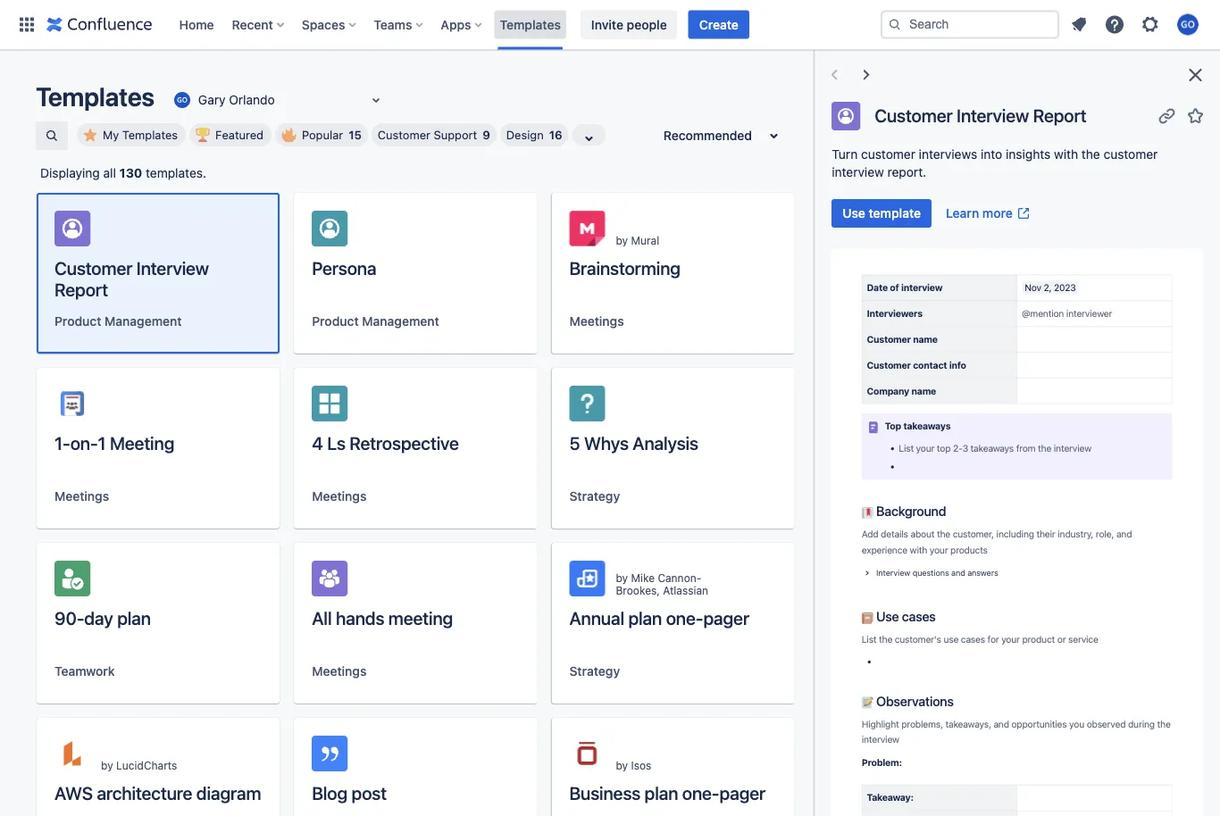 Task type: locate. For each thing, give the bounding box(es) containing it.
use template button
[[831, 199, 931, 228]]

0 vertical spatial templates
[[500, 17, 561, 32]]

meetings button for 4 ls retrospective
[[312, 488, 367, 506]]

home link
[[174, 10, 219, 39]]

2 product management from the left
[[312, 314, 439, 329]]

1 strategy button from the top
[[569, 488, 620, 506]]

1 vertical spatial customer interview report
[[54, 257, 209, 300]]

None text field
[[171, 91, 175, 109]]

popular
[[302, 128, 343, 142]]

2 product management button from the left
[[312, 313, 439, 330]]

teamwork
[[54, 664, 115, 679]]

spaces button
[[296, 10, 363, 39]]

0 vertical spatial customer interview report
[[874, 105, 1086, 126]]

0 vertical spatial customer
[[874, 105, 952, 126]]

product management for persona
[[312, 314, 439, 329]]

product
[[54, 314, 101, 329], [312, 314, 359, 329]]

1 vertical spatial one-
[[682, 782, 719, 803]]

product management button
[[54, 313, 182, 330], [312, 313, 439, 330]]

customer
[[861, 147, 915, 162], [1103, 147, 1157, 162]]

customer up "report."
[[861, 147, 915, 162]]

strategy
[[569, 489, 620, 504], [569, 664, 620, 679]]

2 vertical spatial customer
[[54, 257, 132, 278]]

one- for business
[[682, 782, 719, 803]]

meetings button down the all
[[312, 663, 367, 681]]

0 vertical spatial strategy button
[[569, 488, 620, 506]]

product management button for persona
[[312, 313, 439, 330]]

1 product management from the left
[[54, 314, 182, 329]]

by left mural at top right
[[616, 234, 628, 247]]

by lucidcharts
[[101, 759, 177, 772]]

templates right apps popup button at the left of the page
[[500, 17, 561, 32]]

persona
[[312, 257, 376, 278]]

template
[[868, 206, 920, 221]]

2 vertical spatial templates
[[122, 128, 178, 142]]

all
[[312, 607, 332, 628]]

support
[[434, 128, 477, 142]]

by left mike in the bottom right of the page
[[616, 572, 628, 584]]

2 management from the left
[[362, 314, 439, 329]]

meetings down brainstorming
[[569, 314, 624, 329]]

product for persona
[[312, 314, 359, 329]]

90-
[[54, 607, 84, 628]]

meetings button
[[569, 313, 624, 330], [54, 488, 109, 506], [312, 488, 367, 506], [312, 663, 367, 681]]

learn more link
[[935, 199, 1041, 228]]

0 vertical spatial strategy
[[569, 489, 620, 504]]

1 horizontal spatial product
[[312, 314, 359, 329]]

2 strategy button from the top
[[569, 663, 620, 681]]

by inside 'by mike cannon- brookes, atlassian'
[[616, 572, 628, 584]]

retrospective
[[349, 432, 459, 453]]

by for aws architecture diagram
[[101, 759, 113, 772]]

by left "isos"
[[616, 759, 628, 772]]

1 vertical spatial customer
[[378, 128, 430, 142]]

featured
[[215, 128, 264, 142]]

strategy button
[[569, 488, 620, 506], [569, 663, 620, 681]]

0 vertical spatial one-
[[666, 607, 703, 628]]

1 product from the left
[[54, 314, 101, 329]]

turn customer interviews into insights with the customer interview report.
[[831, 147, 1157, 180]]

by left lucidcharts
[[101, 759, 113, 772]]

meetings
[[569, 314, 624, 329], [54, 489, 109, 504], [312, 489, 367, 504], [312, 664, 367, 679]]

business
[[569, 782, 640, 803]]

mural
[[631, 234, 659, 247]]

annual
[[569, 607, 624, 628]]

1-on-1 meeting
[[54, 432, 174, 453]]

teams
[[374, 17, 412, 32]]

invite people button
[[580, 10, 678, 39]]

product management for customer interview report
[[54, 314, 182, 329]]

meetings down on-
[[54, 489, 109, 504]]

open search bar image
[[45, 129, 59, 143]]

0 horizontal spatial product
[[54, 314, 101, 329]]

pager
[[703, 607, 749, 628], [719, 782, 765, 803]]

brainstorming
[[569, 257, 680, 278]]

90-day plan
[[54, 607, 151, 628]]

0 vertical spatial report
[[1033, 105, 1086, 126]]

customer
[[874, 105, 952, 126], [378, 128, 430, 142], [54, 257, 132, 278]]

post
[[351, 782, 387, 803]]

strategy down 'annual'
[[569, 664, 620, 679]]

use template
[[842, 206, 920, 221]]

product management
[[54, 314, 182, 329], [312, 314, 439, 329]]

1 vertical spatial strategy
[[569, 664, 620, 679]]

hands
[[336, 607, 384, 628]]

star customer interview report image
[[1184, 105, 1206, 126]]

templates inside templates link
[[500, 17, 561, 32]]

banner containing home
[[0, 0, 1220, 50]]

1 vertical spatial pager
[[719, 782, 765, 803]]

strategy down whys
[[569, 489, 620, 504]]

1 horizontal spatial management
[[362, 314, 439, 329]]

0 horizontal spatial interview
[[136, 257, 209, 278]]

1 vertical spatial strategy button
[[569, 663, 620, 681]]

1 horizontal spatial customer
[[1103, 147, 1157, 162]]

business plan one-pager
[[569, 782, 765, 803]]

strategy button down 'annual'
[[569, 663, 620, 681]]

1 product management button from the left
[[54, 313, 182, 330]]

meetings button down brainstorming
[[569, 313, 624, 330]]

blog post
[[312, 782, 387, 803]]

meetings button down on-
[[54, 488, 109, 506]]

15
[[349, 128, 362, 142]]

1 vertical spatial report
[[54, 279, 108, 300]]

gary
[[198, 93, 226, 107]]

1 horizontal spatial customer interview report
[[874, 105, 1086, 126]]

0 vertical spatial interview
[[956, 105, 1029, 126]]

templates up my
[[36, 81, 154, 112]]

1 horizontal spatial customer
[[378, 128, 430, 142]]

0 horizontal spatial management
[[105, 314, 182, 329]]

2 product from the left
[[312, 314, 359, 329]]

report.
[[887, 165, 926, 180]]

interview
[[956, 105, 1029, 126], [136, 257, 209, 278]]

plan down "isos"
[[644, 782, 678, 803]]

by mike cannon- brookes, atlassian
[[616, 572, 708, 597]]

0 vertical spatial pager
[[703, 607, 749, 628]]

use
[[842, 206, 865, 221]]

isos
[[631, 759, 651, 772]]

atlassian
[[663, 584, 708, 597]]

management
[[105, 314, 182, 329], [362, 314, 439, 329]]

1 management from the left
[[105, 314, 182, 329]]

plan for annual
[[628, 607, 662, 628]]

architecture
[[97, 782, 192, 803]]

0 horizontal spatial customer
[[54, 257, 132, 278]]

by isos
[[616, 759, 651, 772]]

meeting
[[388, 607, 453, 628]]

1 vertical spatial interview
[[136, 257, 209, 278]]

banner
[[0, 0, 1220, 50]]

Search field
[[881, 10, 1059, 39]]

aws architecture diagram
[[54, 782, 261, 803]]

displaying
[[40, 166, 100, 180]]

product management button for customer interview report
[[54, 313, 182, 330]]

cannon-
[[658, 572, 701, 584]]

1 horizontal spatial product management
[[312, 314, 439, 329]]

1 horizontal spatial product management button
[[312, 313, 439, 330]]

my
[[103, 128, 119, 142]]

confluence image
[[46, 14, 152, 35], [46, 14, 152, 35]]

more
[[982, 206, 1012, 221]]

plan
[[117, 607, 151, 628], [628, 607, 662, 628], [644, 782, 678, 803]]

customer right the on the right of page
[[1103, 147, 1157, 162]]

templates right my
[[122, 128, 178, 142]]

my templates
[[103, 128, 178, 142]]

templates
[[500, 17, 561, 32], [36, 81, 154, 112], [122, 128, 178, 142]]

previous template image
[[823, 64, 845, 86]]

0 horizontal spatial customer
[[861, 147, 915, 162]]

share link image
[[1156, 105, 1177, 126]]

2 horizontal spatial customer
[[874, 105, 952, 126]]

meetings down the all
[[312, 664, 367, 679]]

0 horizontal spatial product management
[[54, 314, 182, 329]]

by
[[616, 234, 628, 247], [616, 572, 628, 584], [101, 759, 113, 772], [616, 759, 628, 772]]

meetings button down ls
[[312, 488, 367, 506]]

0 horizontal spatial product management button
[[54, 313, 182, 330]]

teamwork button
[[54, 663, 115, 681]]

2 strategy from the top
[[569, 664, 620, 679]]

plan down brookes,
[[628, 607, 662, 628]]

gary orlando
[[198, 93, 275, 107]]

meetings down ls
[[312, 489, 367, 504]]

with
[[1054, 147, 1078, 162]]

star 5 whys analysis image
[[752, 397, 773, 418]]

one-
[[666, 607, 703, 628], [682, 782, 719, 803]]

1 strategy from the top
[[569, 489, 620, 504]]

strategy button down whys
[[569, 488, 620, 506]]



Task type: describe. For each thing, give the bounding box(es) containing it.
1 horizontal spatial interview
[[956, 105, 1029, 126]]

turn
[[831, 147, 857, 162]]

analysis
[[633, 432, 698, 453]]

16
[[549, 128, 562, 142]]

close image
[[1184, 64, 1206, 86]]

product for customer interview report
[[54, 314, 101, 329]]

notification icon image
[[1068, 14, 1090, 35]]

recent button
[[226, 10, 291, 39]]

settings icon image
[[1140, 14, 1161, 35]]

more categories image
[[578, 128, 600, 149]]

recommended
[[663, 128, 752, 143]]

share link image
[[723, 397, 745, 418]]

blog post button
[[294, 718, 537, 816]]

strategy button for annual
[[569, 663, 620, 681]]

interview
[[831, 165, 884, 180]]

learn
[[945, 206, 979, 221]]

people
[[627, 17, 667, 32]]

annual plan one-pager
[[569, 607, 749, 628]]

1 vertical spatial templates
[[36, 81, 154, 112]]

appswitcher icon image
[[16, 14, 38, 35]]

0 horizontal spatial customer interview report
[[54, 257, 209, 300]]

design 16
[[506, 128, 562, 142]]

meeting
[[110, 432, 174, 453]]

on-
[[70, 432, 98, 453]]

meetings button for brainstorming
[[569, 313, 624, 330]]

brookes,
[[616, 584, 660, 597]]

recommended button
[[653, 121, 796, 150]]

4
[[312, 432, 323, 453]]

help icon image
[[1104, 14, 1125, 35]]

featured button
[[189, 123, 272, 146]]

130
[[119, 166, 142, 180]]

management for persona
[[362, 314, 439, 329]]

1-
[[54, 432, 70, 453]]

lucidcharts
[[116, 759, 177, 772]]

strategy button for 5
[[569, 488, 620, 506]]

home
[[179, 17, 214, 32]]

all hands meeting
[[312, 607, 453, 628]]

invite people
[[591, 17, 667, 32]]

spaces
[[302, 17, 345, 32]]

create link
[[688, 10, 749, 39]]

create
[[699, 17, 739, 32]]

meetings for 1-on-1 meeting
[[54, 489, 109, 504]]

teams button
[[368, 10, 430, 39]]

recent
[[232, 17, 273, 32]]

day
[[84, 607, 113, 628]]

orlando
[[229, 93, 275, 107]]

one- for annual
[[666, 607, 703, 628]]

strategy for 5
[[569, 489, 620, 504]]

diagram
[[196, 782, 261, 803]]

1 customer from the left
[[861, 147, 915, 162]]

next template image
[[855, 64, 877, 86]]

templates link
[[494, 10, 566, 39]]

plan right day
[[117, 607, 151, 628]]

apps button
[[435, 10, 489, 39]]

mike
[[631, 572, 655, 584]]

by mural
[[616, 234, 659, 247]]

pager for business plan one-pager
[[719, 782, 765, 803]]

interview inside customer interview report
[[136, 257, 209, 278]]

apps
[[441, 17, 471, 32]]

by for brainstorming
[[616, 234, 628, 247]]

blog
[[312, 782, 347, 803]]

4 ls retrospective
[[312, 432, 459, 453]]

into
[[980, 147, 1002, 162]]

by for annual plan one-pager
[[616, 572, 628, 584]]

5 whys analysis
[[569, 432, 698, 453]]

templates inside my templates button
[[122, 128, 178, 142]]

5
[[569, 432, 580, 453]]

management for customer interview report
[[105, 314, 182, 329]]

search image
[[888, 17, 902, 32]]

1 horizontal spatial report
[[1033, 105, 1086, 126]]

displaying all 130 templates.
[[40, 166, 206, 180]]

my templates button
[[77, 123, 186, 146]]

2 customer from the left
[[1103, 147, 1157, 162]]

design
[[506, 128, 544, 142]]

templates.
[[146, 166, 206, 180]]

0 horizontal spatial report
[[54, 279, 108, 300]]

interviews
[[918, 147, 977, 162]]

the
[[1081, 147, 1100, 162]]

your profile and preferences image
[[1177, 14, 1199, 35]]

global element
[[11, 0, 877, 50]]

whys
[[584, 432, 629, 453]]

strategy for annual
[[569, 664, 620, 679]]

all
[[103, 166, 116, 180]]

plan for business
[[644, 782, 678, 803]]

meetings button for all hands meeting
[[312, 663, 367, 681]]

1
[[98, 432, 106, 453]]

meetings button for 1-on-1 meeting
[[54, 488, 109, 506]]

aws
[[54, 782, 93, 803]]

9
[[482, 128, 490, 142]]

invite
[[591, 17, 623, 32]]

by for business plan one-pager
[[616, 759, 628, 772]]

ls
[[327, 432, 345, 453]]

meetings for 4 ls retrospective
[[312, 489, 367, 504]]

meetings for all hands meeting
[[312, 664, 367, 679]]

insights
[[1005, 147, 1050, 162]]

meetings for brainstorming
[[569, 314, 624, 329]]

open image
[[365, 89, 387, 111]]

learn more
[[945, 206, 1012, 221]]

pager for annual plan one-pager
[[703, 607, 749, 628]]

customer support 9
[[378, 128, 490, 142]]



Task type: vqa. For each thing, say whether or not it's contained in the screenshot.


